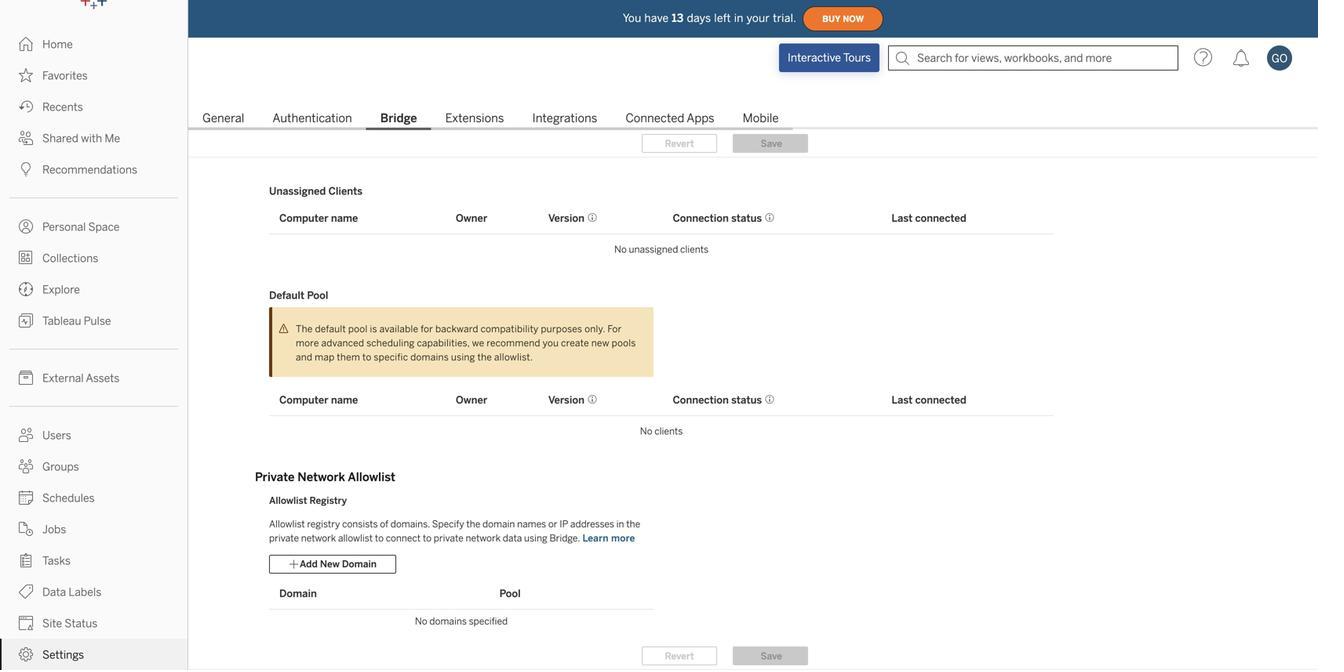 Task type: locate. For each thing, give the bounding box(es) containing it.
the down we
[[477, 352, 492, 363]]

1 owner from the top
[[456, 212, 487, 225]]

tableau pulse link
[[0, 305, 188, 337]]

2 version from the top
[[548, 394, 585, 407]]

connection for no clients
[[673, 394, 729, 407]]

domains left 'specified'
[[430, 616, 467, 628]]

2 vertical spatial allowlist
[[269, 519, 305, 530]]

apps
[[687, 111, 715, 126]]

0 vertical spatial connection status
[[673, 212, 762, 225]]

1 vertical spatial status
[[731, 394, 762, 407]]

recents
[[42, 101, 83, 114]]

1 horizontal spatial using
[[524, 533, 547, 545]]

0 vertical spatial revert
[[665, 138, 694, 149]]

explore
[[42, 284, 80, 297]]

1 vertical spatial connected
[[915, 394, 967, 407]]

2 status from the top
[[731, 394, 762, 407]]

sub-spaces tab list
[[188, 110, 1318, 130]]

for
[[421, 324, 433, 335]]

2 network from the left
[[466, 533, 501, 545]]

1 connection from the top
[[673, 212, 729, 225]]

is
[[370, 324, 377, 335]]

name
[[331, 212, 358, 225], [331, 394, 358, 407]]

names
[[517, 519, 546, 530]]

version for no clients
[[548, 394, 585, 407]]

last connected
[[892, 212, 967, 225], [892, 394, 967, 407]]

private
[[255, 471, 295, 485]]

specific
[[374, 352, 408, 363]]

warning image
[[279, 323, 290, 334]]

1 vertical spatial connection
[[673, 394, 729, 407]]

pool right default
[[307, 290, 328, 302]]

2 owner from the top
[[456, 394, 487, 407]]

computer for no unassigned clients
[[279, 212, 328, 225]]

consists
[[342, 519, 378, 530]]

1 connection status from the top
[[673, 212, 762, 225]]

using inside the default pool is available for backward compatibility purposes only. for more advanced scheduling capabilities, we recommend you create new pools and map them to specific domains using the allowlist.
[[451, 352, 475, 363]]

you have 13 days left in your trial.
[[623, 12, 797, 25]]

allowlist for registry
[[269, 519, 305, 530]]

your
[[747, 12, 770, 25]]

1 vertical spatial connection status
[[673, 394, 762, 407]]

unassigned
[[629, 244, 678, 255]]

interactive
[[788, 51, 841, 64]]

computer name
[[279, 212, 358, 225], [279, 394, 358, 407]]

1 computer name from the top
[[279, 212, 358, 225]]

0 horizontal spatial pool
[[307, 290, 328, 302]]

0 vertical spatial clients
[[680, 244, 709, 255]]

collections
[[42, 252, 98, 265]]

recommend
[[487, 338, 540, 349]]

with
[[81, 132, 102, 145]]

0 vertical spatial pool
[[307, 290, 328, 302]]

domains
[[410, 352, 449, 363], [430, 616, 467, 628]]

1 vertical spatial pools
[[612, 338, 636, 349]]

0 vertical spatial status
[[731, 212, 762, 225]]

personal
[[42, 221, 86, 234]]

name down clients
[[331, 212, 358, 225]]

connected
[[915, 212, 967, 225], [915, 394, 967, 407]]

last for no unassigned clients
[[892, 212, 913, 225]]

0 vertical spatial name
[[331, 212, 358, 225]]

to down domains. at left
[[423, 533, 432, 545]]

2 computer name from the top
[[279, 394, 358, 407]]

0 vertical spatial connection
[[673, 212, 729, 225]]

last connected for no clients
[[892, 394, 967, 407]]

0 vertical spatial revert button
[[642, 134, 717, 153]]

0 vertical spatial computer name
[[279, 212, 358, 225]]

0 vertical spatial version
[[548, 212, 585, 225]]

0 vertical spatial last
[[892, 212, 913, 225]]

to
[[362, 352, 372, 363], [375, 533, 384, 545], [423, 533, 432, 545]]

personal space
[[42, 221, 120, 234]]

2 last from the top
[[892, 394, 913, 407]]

0 vertical spatial connected
[[915, 212, 967, 225]]

the
[[477, 352, 492, 363], [466, 519, 480, 530], [626, 519, 640, 530]]

1 vertical spatial computer
[[279, 394, 328, 407]]

computer down unassigned
[[279, 212, 328, 225]]

0 horizontal spatial more
[[296, 338, 319, 349]]

connection up no unassigned clients at the top of page
[[673, 212, 729, 225]]

pools down for
[[612, 338, 636, 349]]

navigation
[[188, 107, 1318, 130]]

more
[[296, 338, 319, 349], [611, 533, 635, 545]]

no for no clients
[[640, 426, 653, 437]]

no pools
[[642, 140, 681, 151]]

1 vertical spatial using
[[524, 533, 547, 545]]

connected for no unassigned clients
[[915, 212, 967, 225]]

favorites link
[[0, 60, 188, 91]]

connection up "no clients"
[[673, 394, 729, 407]]

1 private from the left
[[269, 533, 299, 545]]

0 vertical spatial allowlist
[[348, 471, 395, 485]]

connection status up "no clients"
[[673, 394, 762, 407]]

in
[[734, 12, 744, 25], [616, 519, 624, 530]]

0 horizontal spatial using
[[451, 352, 475, 363]]

1 vertical spatial revert button
[[642, 647, 717, 666]]

buy
[[822, 14, 841, 24]]

have
[[645, 12, 669, 25]]

no for no unassigned clients
[[614, 244, 627, 255]]

connection
[[673, 212, 729, 225], [673, 394, 729, 407]]

more inside the default pool is available for backward compatibility purposes only. for more advanced scheduling capabilities, we recommend you create new pools and map them to specific domains using the allowlist.
[[296, 338, 319, 349]]

0 horizontal spatial in
[[616, 519, 624, 530]]

1 vertical spatial computer name
[[279, 394, 358, 407]]

1 vertical spatial name
[[331, 394, 358, 407]]

favorites
[[42, 69, 88, 82]]

0 vertical spatial using
[[451, 352, 475, 363]]

pool
[[307, 290, 328, 302], [500, 588, 521, 600]]

to down of
[[375, 533, 384, 545]]

shared with me link
[[0, 122, 188, 154]]

shared
[[42, 132, 78, 145]]

0 horizontal spatial to
[[362, 352, 372, 363]]

0 vertical spatial more
[[296, 338, 319, 349]]

1 vertical spatial pool
[[500, 588, 521, 600]]

integrations
[[532, 111, 597, 126]]

me
[[105, 132, 120, 145]]

no for no pools
[[642, 140, 655, 151]]

allowlist down the "private"
[[269, 496, 307, 507]]

name down them at left bottom
[[331, 394, 358, 407]]

2 horizontal spatial to
[[423, 533, 432, 545]]

2 connected from the top
[[915, 394, 967, 407]]

connection status up no unassigned clients at the top of page
[[673, 212, 762, 225]]

data labels link
[[0, 577, 188, 608]]

1 vertical spatial in
[[616, 519, 624, 530]]

allowlist
[[348, 471, 395, 485], [269, 496, 307, 507], [269, 519, 305, 530]]

0 horizontal spatial pools
[[612, 338, 636, 349]]

1 version from the top
[[548, 212, 585, 225]]

0 vertical spatial domains
[[410, 352, 449, 363]]

more right learn
[[611, 533, 635, 545]]

computer name down the map
[[279, 394, 358, 407]]

2 computer from the top
[[279, 394, 328, 407]]

using down we
[[451, 352, 475, 363]]

you
[[543, 338, 559, 349]]

1 vertical spatial revert
[[665, 651, 694, 662]]

default
[[315, 324, 346, 335]]

1 connected from the top
[[915, 212, 967, 225]]

1 status from the top
[[731, 212, 762, 225]]

computer name for no clients
[[279, 394, 358, 407]]

domains inside the default pool is available for backward compatibility purposes only. for more advanced scheduling capabilities, we recommend you create new pools and map them to specific domains using the allowlist.
[[410, 352, 449, 363]]

2 connection status from the top
[[673, 394, 762, 407]]

using down names
[[524, 533, 547, 545]]

13
[[672, 12, 684, 25]]

1 last connected from the top
[[892, 212, 967, 225]]

last
[[892, 212, 913, 225], [892, 394, 913, 407]]

schedules link
[[0, 483, 188, 514]]

now
[[843, 14, 864, 24]]

pools down connected apps
[[657, 140, 681, 151]]

connection status
[[673, 212, 762, 225], [673, 394, 762, 407]]

pool up 'specified'
[[500, 588, 521, 600]]

private down 'specify'
[[434, 533, 464, 545]]

0 horizontal spatial network
[[301, 533, 336, 545]]

assets
[[86, 372, 120, 385]]

capabilities,
[[417, 338, 470, 349]]

version
[[548, 212, 585, 225], [548, 394, 585, 407]]

home link
[[0, 28, 188, 60]]

no
[[642, 140, 655, 151], [614, 244, 627, 255], [640, 426, 653, 437], [415, 616, 427, 628]]

owner for no unassigned clients
[[456, 212, 487, 225]]

allowlist down allowlist registry
[[269, 519, 305, 530]]

specify
[[432, 519, 464, 530]]

collections link
[[0, 242, 188, 274]]

computer
[[279, 212, 328, 225], [279, 394, 328, 407]]

2 revert from the top
[[665, 651, 694, 662]]

1 revert button from the top
[[642, 134, 717, 153]]

1 computer from the top
[[279, 212, 328, 225]]

computer name down unassigned clients
[[279, 212, 358, 225]]

to inside the default pool is available for backward compatibility purposes only. for more advanced scheduling capabilities, we recommend you create new pools and map them to specific domains using the allowlist.
[[362, 352, 372, 363]]

bridge
[[380, 111, 417, 126]]

2 revert button from the top
[[642, 647, 717, 666]]

mobile
[[743, 111, 779, 126]]

in up learn more link
[[616, 519, 624, 530]]

them
[[337, 352, 360, 363]]

we
[[472, 338, 484, 349]]

0 vertical spatial in
[[734, 12, 744, 25]]

0 horizontal spatial private
[[269, 533, 299, 545]]

home
[[42, 38, 73, 51]]

no domains specified
[[415, 616, 508, 628]]

private down allowlist registry
[[269, 533, 299, 545]]

connection status for no clients
[[673, 394, 762, 407]]

1 vertical spatial last connected
[[892, 394, 967, 407]]

domains down the capabilities,
[[410, 352, 449, 363]]

allowlist up the consists
[[348, 471, 395, 485]]

groups
[[42, 461, 79, 474]]

default
[[269, 290, 305, 302]]

1 horizontal spatial to
[[375, 533, 384, 545]]

0 vertical spatial computer
[[279, 212, 328, 225]]

1 vertical spatial version
[[548, 394, 585, 407]]

1 horizontal spatial more
[[611, 533, 635, 545]]

computer name for no unassigned clients
[[279, 212, 358, 225]]

site status
[[42, 618, 98, 631]]

in right 'left'
[[734, 12, 744, 25]]

1 vertical spatial allowlist
[[269, 496, 307, 507]]

2 last connected from the top
[[892, 394, 967, 407]]

owner for no clients
[[456, 394, 487, 407]]

1 vertical spatial last
[[892, 394, 913, 407]]

last for no clients
[[892, 394, 913, 407]]

2 name from the top
[[331, 394, 358, 407]]

2 connection from the top
[[673, 394, 729, 407]]

main content
[[188, 0, 1318, 671]]

0 vertical spatial last connected
[[892, 212, 967, 225]]

allowlist inside allowlist registry consists of domains. specify the domain names or ip addresses in the private network allowlist to connect to private network data using bridge.
[[269, 519, 305, 530]]

data
[[503, 533, 522, 545]]

network down registry
[[301, 533, 336, 545]]

computer down 'and' at the left
[[279, 394, 328, 407]]

1 vertical spatial owner
[[456, 394, 487, 407]]

to right them at left bottom
[[362, 352, 372, 363]]

labels
[[69, 587, 101, 599]]

1 horizontal spatial network
[[466, 533, 501, 545]]

allowlist registry consists of domains. specify the domain names or ip addresses in the private network allowlist to connect to private network data using bridge.
[[269, 519, 640, 545]]

clients
[[328, 185, 363, 198]]

purposes
[[541, 324, 582, 335]]

allowlist
[[338, 533, 373, 545]]

network down domain at the bottom left of the page
[[466, 533, 501, 545]]

1 last from the top
[[892, 212, 913, 225]]

1 name from the top
[[331, 212, 358, 225]]

0 vertical spatial pools
[[657, 140, 681, 151]]

computer for no clients
[[279, 394, 328, 407]]

last connected for no unassigned clients
[[892, 212, 967, 225]]

0 vertical spatial owner
[[456, 212, 487, 225]]

more down the
[[296, 338, 319, 349]]

connect
[[386, 533, 421, 545]]

1 horizontal spatial private
[[434, 533, 464, 545]]

in inside allowlist registry consists of domains. specify the domain names or ip addresses in the private network allowlist to connect to private network data using bridge.
[[616, 519, 624, 530]]

addresses
[[570, 519, 614, 530]]

allowlist for registry
[[269, 496, 307, 507]]

pulse
[[84, 315, 111, 328]]

default pool
[[269, 290, 328, 302]]



Task type: describe. For each thing, give the bounding box(es) containing it.
connected for no clients
[[915, 394, 967, 407]]

recommendations
[[42, 164, 137, 177]]

main content containing general
[[188, 0, 1318, 671]]

the up learn more link
[[626, 519, 640, 530]]

the inside the default pool is available for backward compatibility purposes only. for more advanced scheduling capabilities, we recommend you create new pools and map them to specific domains using the allowlist.
[[477, 352, 492, 363]]

new
[[591, 338, 609, 349]]

site status link
[[0, 608, 188, 640]]

1 vertical spatial domains
[[430, 616, 467, 628]]

allowlist.
[[494, 352, 533, 363]]

domain
[[483, 519, 515, 530]]

pool
[[348, 324, 368, 335]]

create
[[561, 338, 589, 349]]

navigation containing general
[[188, 107, 1318, 130]]

main navigation. press the up and down arrow keys to access links. element
[[0, 28, 188, 671]]

1 network from the left
[[301, 533, 336, 545]]

using inside allowlist registry consists of domains. specify the domain names or ip addresses in the private network allowlist to connect to private network data using bridge.
[[524, 533, 547, 545]]

tours
[[843, 51, 871, 64]]

version for no unassigned clients
[[548, 212, 585, 225]]

no for no domains specified
[[415, 616, 427, 628]]

bridge.
[[550, 533, 580, 545]]

or
[[548, 519, 558, 530]]

personal space link
[[0, 211, 188, 242]]

unassigned clients
[[269, 185, 363, 198]]

groups link
[[0, 451, 188, 483]]

days
[[687, 12, 711, 25]]

learn more link
[[580, 532, 637, 545]]

1 horizontal spatial pools
[[657, 140, 681, 151]]

data labels
[[42, 587, 101, 599]]

tasks link
[[0, 545, 188, 577]]

domain
[[279, 588, 317, 600]]

1 vertical spatial more
[[611, 533, 635, 545]]

schedules
[[42, 492, 95, 505]]

connection for no unassigned clients
[[673, 212, 729, 225]]

interactive tours
[[788, 51, 871, 64]]

and
[[296, 352, 312, 363]]

allowlist registry
[[269, 496, 347, 507]]

connection status for no unassigned clients
[[673, 212, 762, 225]]

pools inside the default pool is available for backward compatibility purposes only. for more advanced scheduling capabilities, we recommend you create new pools and map them to specific domains using the allowlist.
[[612, 338, 636, 349]]

jobs
[[42, 524, 66, 537]]

external assets link
[[0, 363, 188, 394]]

left
[[714, 12, 731, 25]]

external
[[42, 372, 84, 385]]

no clients
[[640, 426, 683, 437]]

learn more
[[583, 533, 635, 545]]

status for no clients
[[731, 394, 762, 407]]

map
[[315, 352, 335, 363]]

buy now
[[822, 14, 864, 24]]

site
[[42, 618, 62, 631]]

status
[[65, 618, 98, 631]]

the right 'specify'
[[466, 519, 480, 530]]

tableau
[[42, 315, 81, 328]]

backward
[[436, 324, 478, 335]]

1 revert from the top
[[665, 138, 694, 149]]

users
[[42, 430, 71, 443]]

for
[[608, 324, 622, 335]]

1 vertical spatial clients
[[655, 426, 683, 437]]

1 horizontal spatial in
[[734, 12, 744, 25]]

the default pool is available for backward compatibility purposes only. for more advanced scheduling capabilities, we recommend you create new pools and map them to specific domains using the allowlist.
[[296, 324, 636, 363]]

name for no unassigned clients
[[331, 212, 358, 225]]

network
[[298, 471, 345, 485]]

domains.
[[391, 519, 430, 530]]

available
[[380, 324, 418, 335]]

Search for views, workbooks, and more text field
[[888, 46, 1179, 71]]

private network allowlist
[[255, 471, 395, 485]]

settings
[[42, 649, 84, 662]]

explore link
[[0, 274, 188, 305]]

tableau pulse
[[42, 315, 111, 328]]

recommendations link
[[0, 154, 188, 185]]

jobs link
[[0, 514, 188, 545]]

registry
[[307, 519, 340, 530]]

registry
[[310, 496, 347, 507]]

connected
[[626, 111, 684, 126]]

the
[[296, 324, 313, 335]]

settings link
[[0, 640, 188, 671]]

compatibility
[[481, 324, 539, 335]]

scheduling
[[367, 338, 415, 349]]

authentication
[[273, 111, 352, 126]]

no unassigned clients
[[614, 244, 709, 255]]

specified
[[469, 616, 508, 628]]

shared with me
[[42, 132, 120, 145]]

advanced
[[321, 338, 364, 349]]

name for no clients
[[331, 394, 358, 407]]

learn
[[583, 533, 609, 545]]

unassigned
[[269, 185, 326, 198]]

only.
[[585, 324, 605, 335]]

extensions
[[445, 111, 504, 126]]

ip
[[560, 519, 568, 530]]

1 horizontal spatial pool
[[500, 588, 521, 600]]

status for no unassigned clients
[[731, 212, 762, 225]]

2 private from the left
[[434, 533, 464, 545]]

you
[[623, 12, 641, 25]]



Task type: vqa. For each thing, say whether or not it's contained in the screenshot.
more
yes



